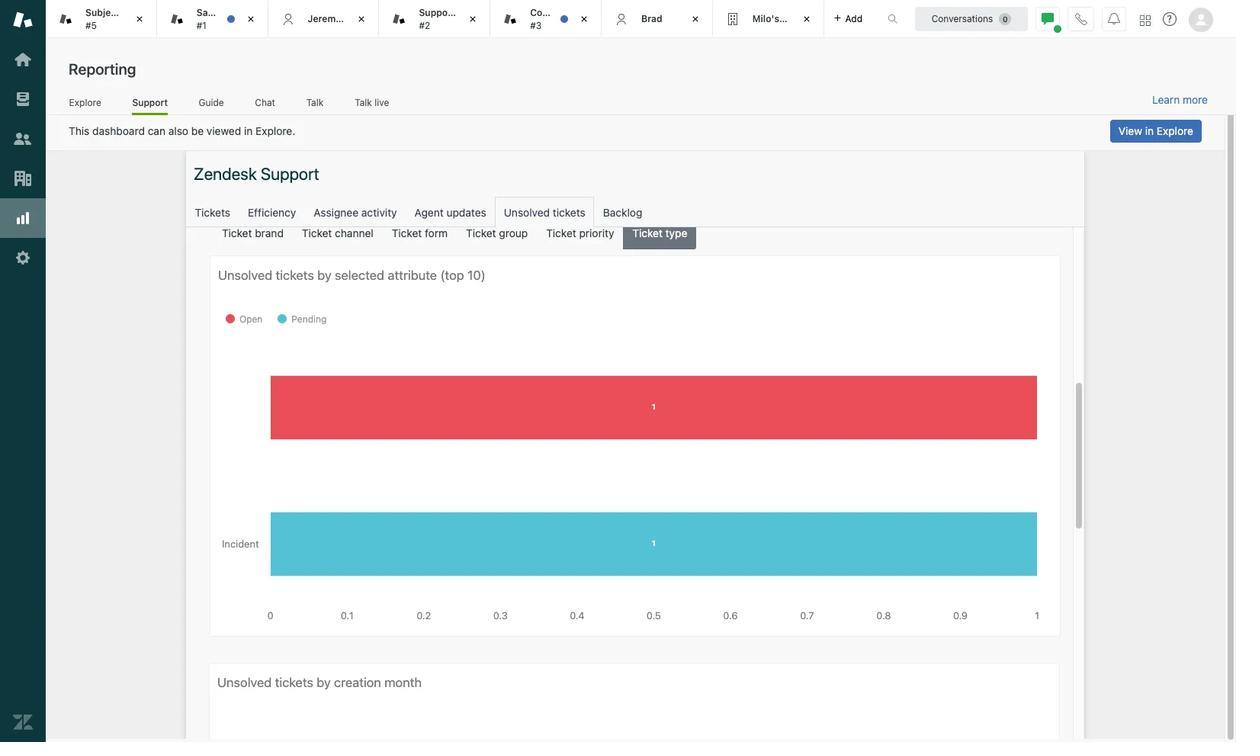Task type: vqa. For each thing, say whether or not it's contained in the screenshot.
first zendesk from right
no



Task type: locate. For each thing, give the bounding box(es) containing it.
close image inside "jeremy miller" "tab"
[[354, 11, 370, 27]]

#3
[[530, 19, 542, 31]]

talk left live
[[355, 97, 372, 108]]

talk
[[306, 97, 324, 108], [355, 97, 372, 108]]

in
[[244, 124, 253, 137], [1146, 124, 1154, 137]]

1 in from the left
[[244, 124, 253, 137]]

1 vertical spatial explore
[[1157, 124, 1194, 137]]

explore down learn more 'link'
[[1157, 124, 1194, 137]]

explore up this
[[69, 97, 101, 108]]

2 in from the left
[[1146, 124, 1154, 137]]

jeremy
[[308, 13, 341, 24]]

brad
[[642, 13, 663, 24]]

close image left add popup button at the right top of the page
[[799, 11, 814, 27]]

0 horizontal spatial talk
[[306, 97, 324, 108]]

2 talk from the left
[[355, 97, 372, 108]]

0 horizontal spatial close image
[[132, 11, 147, 27]]

close image right #2
[[466, 11, 481, 27]]

reporting image
[[13, 208, 33, 228]]

1 close image from the left
[[243, 11, 258, 27]]

1 talk from the left
[[306, 97, 324, 108]]

support
[[132, 97, 168, 108]]

close image
[[243, 11, 258, 27], [466, 11, 481, 27], [577, 11, 592, 27], [688, 11, 703, 27], [799, 11, 814, 27]]

in right viewed in the top left of the page
[[244, 124, 253, 137]]

talk right chat
[[306, 97, 324, 108]]

talk for talk
[[306, 97, 324, 108]]

guide
[[199, 97, 224, 108]]

view in explore
[[1119, 124, 1194, 137]]

2 tab from the left
[[491, 0, 602, 38]]

tab
[[46, 0, 157, 38], [491, 0, 602, 38], [713, 0, 824, 38]]

close image right jeremy
[[354, 11, 370, 27]]

explore inside button
[[1157, 124, 1194, 137]]

admin image
[[13, 248, 33, 268]]

brad tab
[[602, 0, 713, 38]]

4 close image from the left
[[688, 11, 703, 27]]

close image
[[132, 11, 147, 27], [354, 11, 370, 27]]

close image right #1
[[243, 11, 258, 27]]

talk link
[[306, 97, 324, 113]]

3 tab from the left
[[713, 0, 824, 38]]

chat link
[[255, 97, 276, 113]]

5 close image from the left
[[799, 11, 814, 27]]

add button
[[824, 0, 872, 37]]

zendesk products image
[[1141, 15, 1151, 26]]

customers image
[[13, 129, 33, 149]]

main element
[[0, 0, 46, 742]]

1 close image from the left
[[132, 11, 147, 27]]

guide link
[[198, 97, 224, 113]]

view
[[1119, 124, 1143, 137]]

#1
[[197, 19, 207, 31]]

get help image
[[1163, 12, 1177, 26]]

0 horizontal spatial tab
[[46, 0, 157, 38]]

2 horizontal spatial tab
[[713, 0, 824, 38]]

2 close image from the left
[[466, 11, 481, 27]]

2 close image from the left
[[354, 11, 370, 27]]

tab containing subject line
[[46, 0, 157, 38]]

talk for talk live
[[355, 97, 372, 108]]

talk live link
[[354, 97, 390, 113]]

jeremy miller
[[308, 13, 369, 24]]

0 horizontal spatial in
[[244, 124, 253, 137]]

explore
[[69, 97, 101, 108], [1157, 124, 1194, 137]]

learn more
[[1153, 93, 1208, 106]]

1 horizontal spatial tab
[[491, 0, 602, 38]]

0 vertical spatial explore
[[69, 97, 101, 108]]

1 tab from the left
[[46, 0, 157, 38]]

viewed
[[207, 124, 241, 137]]

in right view
[[1146, 124, 1154, 137]]

close image right subject
[[132, 11, 147, 27]]

conversations button
[[916, 6, 1028, 31]]

1 horizontal spatial in
[[1146, 124, 1154, 137]]

close image right 'contact #3'
[[577, 11, 592, 27]]

1 horizontal spatial close image
[[354, 11, 370, 27]]

1 horizontal spatial talk
[[355, 97, 372, 108]]

0 horizontal spatial explore
[[69, 97, 101, 108]]

1 horizontal spatial explore
[[1157, 124, 1194, 137]]

get started image
[[13, 50, 33, 69]]

in inside button
[[1146, 124, 1154, 137]]

close image right brad
[[688, 11, 703, 27]]



Task type: describe. For each thing, give the bounding box(es) containing it.
tab containing contact
[[491, 0, 602, 38]]

jeremy miller tab
[[268, 0, 379, 38]]

talk live
[[355, 97, 389, 108]]

explore link
[[69, 97, 102, 113]]

zendesk support image
[[13, 10, 33, 30]]

views image
[[13, 89, 33, 109]]

can
[[148, 124, 166, 137]]

#2 tab
[[379, 0, 491, 38]]

live
[[375, 97, 389, 108]]

add
[[846, 13, 863, 24]]

#2
[[419, 19, 430, 31]]

button displays agent's chat status as online. image
[[1042, 13, 1054, 25]]

this
[[69, 124, 89, 137]]

tabs tab list
[[46, 0, 872, 38]]

reporting
[[69, 60, 136, 78]]

view in explore button
[[1111, 120, 1202, 143]]

subject line #5
[[85, 7, 141, 31]]

#5
[[85, 19, 97, 31]]

learn
[[1153, 93, 1180, 106]]

organizations image
[[13, 169, 33, 188]]

also
[[168, 124, 188, 137]]

chat
[[255, 97, 275, 108]]

contact
[[530, 7, 566, 18]]

close image inside the brad tab
[[688, 11, 703, 27]]

miller
[[344, 13, 369, 24]]

contact #3
[[530, 7, 566, 31]]

notifications image
[[1109, 13, 1121, 25]]

this dashboard can also be viewed in explore.
[[69, 124, 295, 137]]

explore.
[[256, 124, 295, 137]]

dashboard
[[92, 124, 145, 137]]

learn more link
[[1153, 93, 1208, 107]]

#1 tab
[[157, 0, 268, 38]]

more
[[1183, 93, 1208, 106]]

line
[[122, 7, 141, 18]]

subject
[[85, 7, 120, 18]]

zendesk image
[[13, 713, 33, 732]]

3 close image from the left
[[577, 11, 592, 27]]

conversations
[[932, 13, 994, 24]]

close image inside #1 tab
[[243, 11, 258, 27]]

support link
[[132, 97, 168, 115]]

be
[[191, 124, 204, 137]]

close image inside the #2 tab
[[466, 11, 481, 27]]



